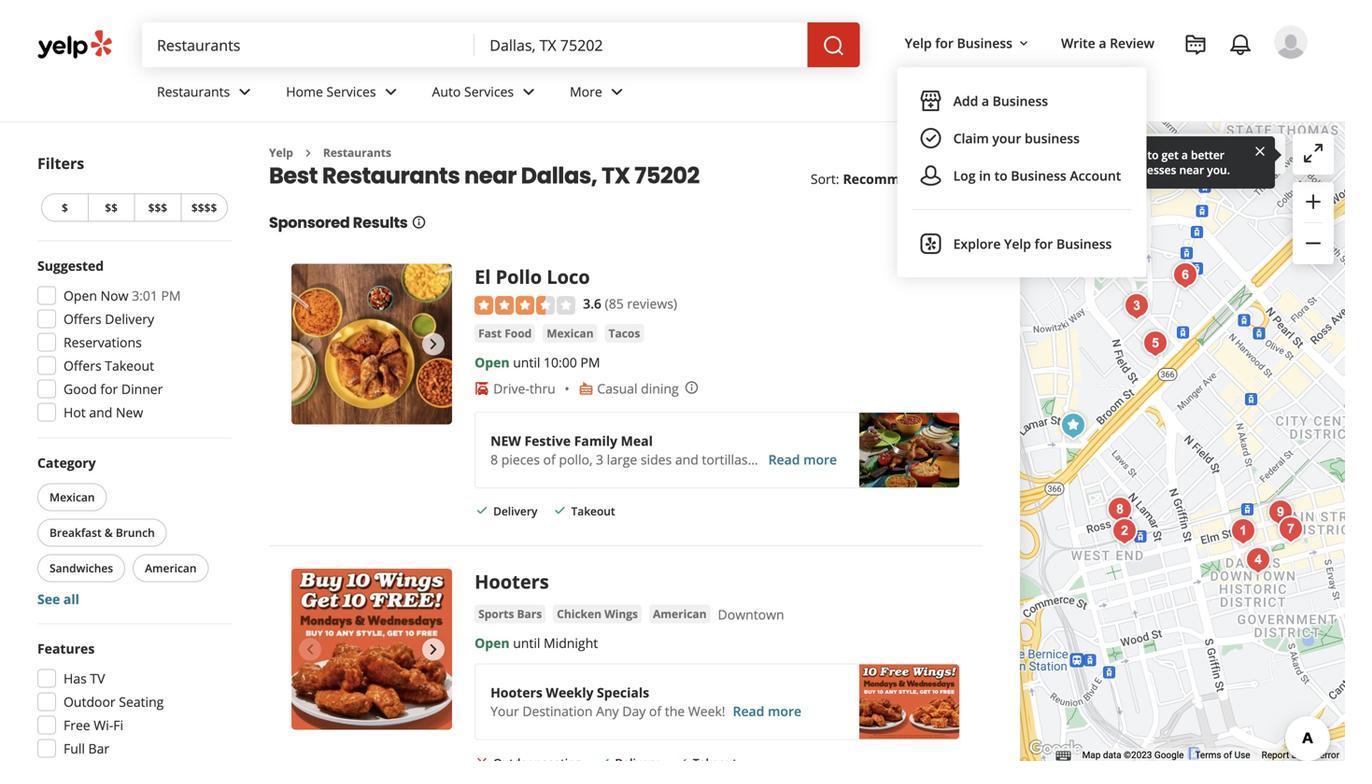 Task type: vqa. For each thing, say whether or not it's contained in the screenshot.
This business has not enabled messaging on Yelp, but you can still contact other businesses like them.
no



Task type: locate. For each thing, give the bounding box(es) containing it.
24 chevron down v2 image left home
[[234, 81, 256, 103]]

festive
[[525, 432, 571, 450]]

new
[[491, 432, 521, 450]]

1 vertical spatial pm
[[581, 354, 600, 371]]

24 chevron down v2 image
[[234, 81, 256, 103], [380, 81, 402, 103]]

none field up more link
[[490, 35, 793, 55]]

1 vertical spatial american button
[[650, 605, 711, 624]]

1 24 chevron down v2 image from the left
[[518, 81, 540, 103]]

16 drive thru v2 image
[[475, 381, 490, 396]]

0 horizontal spatial american
[[145, 561, 197, 576]]

a right the add
[[982, 92, 990, 110]]

0 vertical spatial american button
[[133, 555, 209, 583]]

0 vertical spatial mexican
[[547, 326, 594, 341]]

1 horizontal spatial of
[[649, 703, 662, 721]]

write a review link
[[1054, 26, 1163, 60]]

0 vertical spatial offers
[[64, 310, 102, 328]]

a
[[1099, 34, 1107, 52], [982, 92, 990, 110], [1182, 147, 1189, 163], [1292, 750, 1297, 761]]

search
[[1142, 146, 1183, 163]]

0 vertical spatial yelp
[[905, 34, 932, 52]]

open up 16 drive thru v2 image
[[475, 354, 510, 371]]

previous image for hooters
[[299, 639, 322, 661]]

american inside american link
[[653, 607, 707, 622]]

16 info v2 image down claim
[[968, 172, 983, 187]]

dining
[[641, 380, 679, 398]]

0 vertical spatial until
[[513, 354, 541, 371]]

1 vertical spatial for
[[1035, 235, 1054, 253]]

16 checkmark v2 image
[[475, 503, 490, 518], [553, 503, 568, 518], [675, 756, 689, 762]]

1 horizontal spatial read
[[769, 451, 800, 469]]

claim
[[954, 129, 990, 147]]

group containing category
[[34, 454, 232, 609]]

next image
[[423, 639, 445, 661]]

2 horizontal spatial map
[[1300, 750, 1318, 761]]

2 vertical spatial for
[[100, 380, 118, 398]]

0 horizontal spatial takeout
[[105, 357, 154, 375]]

more
[[804, 451, 838, 469], [768, 703, 802, 721]]

1 vertical spatial at
[[805, 451, 817, 469]]

chet's dallas image
[[1106, 513, 1144, 550]]

0 horizontal spatial pm
[[161, 287, 181, 305]]

full bar
[[64, 740, 109, 758]]

2 none field from the left
[[490, 35, 793, 55]]

a right the get
[[1182, 147, 1189, 163]]

2 vertical spatial open
[[475, 635, 510, 653]]

breakfast & brunch
[[50, 525, 155, 541]]

2 24 chevron down v2 image from the left
[[380, 81, 402, 103]]

24 chevron down v2 image left auto
[[380, 81, 402, 103]]

2 vertical spatial of
[[1224, 750, 1233, 761]]

until for el pollo loco
[[513, 354, 541, 371]]

offers up good
[[64, 357, 102, 375]]

american button right wings on the left of page
[[650, 605, 711, 624]]

mexican button down category
[[37, 484, 107, 512]]

yelp for yelp for business
[[905, 34, 932, 52]]

2 previous image from the top
[[299, 639, 322, 661]]

use
[[1235, 750, 1251, 761]]

group containing features
[[32, 640, 232, 762]]

1 horizontal spatial american
[[653, 607, 707, 622]]

and right sides at the bottom of page
[[676, 451, 699, 469]]

1 vertical spatial of
[[649, 703, 662, 721]]

24 chevron down v2 image inside auto services link
[[518, 81, 540, 103]]

0 horizontal spatial american button
[[133, 555, 209, 583]]

1 vertical spatial takeout
[[571, 504, 616, 519]]

more
[[570, 83, 603, 101]]

breakfast & brunch button
[[37, 519, 167, 547]]

none field up home
[[157, 35, 460, 55]]

fast food button
[[475, 324, 536, 343]]

1 none field from the left
[[157, 35, 460, 55]]

0 horizontal spatial none field
[[157, 35, 460, 55]]

near left dallas,
[[465, 160, 517, 192]]

hooters up your
[[491, 684, 543, 702]]

hooters weekly specials your destination any day of the week! read more
[[491, 684, 802, 721]]

american right wings on the left of page
[[653, 607, 707, 622]]

0 vertical spatial for
[[936, 34, 954, 52]]

1 services from the left
[[327, 83, 376, 101]]

0 horizontal spatial near
[[465, 160, 517, 192]]

services right home
[[327, 83, 376, 101]]

16 checkmark v2 image down week!
[[675, 756, 689, 762]]

24 chevron down v2 image inside home services link
[[380, 81, 402, 103]]

pollo
[[496, 264, 542, 290]]

more right week!
[[768, 703, 802, 721]]

1 horizontal spatial delivery
[[494, 504, 538, 519]]

0 vertical spatial read
[[769, 451, 800, 469]]

1 vertical spatial mexican
[[50, 490, 95, 505]]

open down sports
[[475, 635, 510, 653]]

read
[[769, 451, 800, 469], [733, 703, 765, 721]]

a right "write"
[[1099, 34, 1107, 52]]

takeout down 3
[[571, 504, 616, 519]]

tortillas,
[[702, 451, 751, 469]]

businesses
[[1118, 162, 1177, 178]]

mexican button up 10:00
[[543, 324, 598, 343]]

1 vertical spatial read
[[733, 703, 765, 721]]

more right starting
[[804, 451, 838, 469]]

24 claim v2 image
[[920, 127, 943, 150]]

get
[[1162, 147, 1179, 163]]

1 horizontal spatial to
[[1148, 147, 1159, 163]]

sports bars link
[[475, 605, 546, 624]]

1 horizontal spatial at
[[1083, 162, 1094, 178]]

0 horizontal spatial 16 checkmark v2 image
[[475, 503, 490, 518]]

a for report
[[1292, 750, 1297, 761]]

1 horizontal spatial pm
[[581, 354, 600, 371]]

1 horizontal spatial mexican button
[[543, 324, 598, 343]]

for down offers takeout
[[100, 380, 118, 398]]

for up 24 add biz v2 icon
[[936, 34, 954, 52]]

1 offers from the top
[[64, 310, 102, 328]]

wi-
[[94, 717, 113, 735]]

map inside expand the map to get a better look at the businesses near you.
[[1121, 147, 1145, 163]]

and right hot
[[89, 404, 112, 422]]

outdoor
[[64, 693, 116, 711]]

3
[[596, 451, 604, 469]]

1 horizontal spatial more
[[804, 451, 838, 469]]

family
[[574, 432, 618, 450]]

0 horizontal spatial yelp
[[269, 145, 293, 160]]

bars
[[517, 607, 542, 622]]

3.6
[[583, 295, 602, 313]]

home services
[[286, 83, 376, 101]]

1 vertical spatial restaurants link
[[323, 145, 392, 160]]

0 vertical spatial slideshow element
[[292, 264, 452, 425]]

0 vertical spatial hooters
[[475, 569, 549, 595]]

0 horizontal spatial restaurants link
[[142, 67, 271, 122]]

the left week!
[[665, 703, 685, 721]]

1 vertical spatial until
[[513, 635, 541, 653]]

24 chevron down v2 image
[[518, 81, 540, 103], [606, 81, 629, 103]]

1 vertical spatial more
[[768, 703, 802, 721]]

sports bars
[[479, 607, 542, 622]]

in
[[980, 167, 992, 185]]

reservations
[[64, 334, 142, 351]]

now
[[101, 287, 128, 305]]

a for write
[[1099, 34, 1107, 52]]

1 vertical spatial slideshow element
[[292, 569, 452, 730]]

slideshow element
[[292, 264, 452, 425], [292, 569, 452, 730]]

el
[[475, 264, 491, 290]]

pollo,
[[559, 451, 593, 469]]

explore yelp for business
[[954, 235, 1113, 253]]

0 vertical spatial mexican button
[[543, 324, 598, 343]]

good
[[64, 380, 97, 398]]

john s. image
[[1275, 25, 1308, 59]]

week!
[[689, 703, 726, 721]]

1 horizontal spatial none field
[[490, 35, 793, 55]]

a for add
[[982, 92, 990, 110]]

better
[[1192, 147, 1225, 163]]

mexican down category
[[50, 490, 95, 505]]

fi
[[113, 717, 123, 735]]

read left the '$24.'
[[769, 451, 800, 469]]

0 vertical spatial previous image
[[299, 333, 322, 356]]

yelp for yelp link
[[269, 145, 293, 160]]

at left the '$24.'
[[805, 451, 817, 469]]

has tv
[[64, 670, 105, 688]]

2 horizontal spatial 16 checkmark v2 image
[[675, 756, 689, 762]]

1 previous image from the top
[[299, 333, 322, 356]]

close image
[[1253, 143, 1268, 159]]

yelp right explore on the right
[[1005, 235, 1032, 253]]

google image
[[1025, 737, 1087, 762]]

data
[[1104, 750, 1122, 761]]

meal
[[621, 432, 653, 450]]

$$ button
[[88, 193, 134, 222]]

None search field
[[142, 22, 864, 67]]

16 chevron down v2 image
[[1017, 36, 1032, 51]]

delivery
[[105, 310, 154, 328], [494, 504, 538, 519]]

drive-thru
[[494, 380, 556, 398]]

takeout
[[105, 357, 154, 375], [571, 504, 616, 519]]

for inside explore yelp for business button
[[1035, 235, 1054, 253]]

1 horizontal spatial takeout
[[571, 504, 616, 519]]

pm for open until 10:00 pm
[[581, 354, 600, 371]]

24 chevron down v2 image for more
[[606, 81, 629, 103]]

dinner
[[121, 380, 163, 398]]

16 close v2 image
[[475, 756, 490, 762]]

offers for offers takeout
[[64, 357, 102, 375]]

0 horizontal spatial map
[[1121, 147, 1145, 163]]

until up drive-thru
[[513, 354, 541, 371]]

takeout up dinner
[[105, 357, 154, 375]]

2 offers from the top
[[64, 357, 102, 375]]

2 horizontal spatial yelp
[[1005, 235, 1032, 253]]

expand
[[1057, 147, 1097, 163]]

near right the get
[[1180, 162, 1205, 178]]

0 horizontal spatial read
[[733, 703, 765, 721]]

casual dining
[[598, 380, 679, 398]]

bar
[[88, 740, 109, 758]]

sides
[[641, 451, 672, 469]]

0 horizontal spatial services
[[327, 83, 376, 101]]

sandwiches
[[50, 561, 113, 576]]

Find text field
[[157, 35, 460, 55]]

offers up reservations
[[64, 310, 102, 328]]

16 chevron right v2 image
[[301, 146, 316, 161]]

more inside hooters weekly specials your destination any day of the week! read more
[[768, 703, 802, 721]]

auto services
[[432, 83, 514, 101]]

1 vertical spatial american
[[653, 607, 707, 622]]

for inside yelp for business button
[[936, 34, 954, 52]]

american
[[145, 561, 197, 576], [653, 607, 707, 622]]

0 horizontal spatial to
[[995, 167, 1008, 185]]

open for el pollo loco
[[475, 354, 510, 371]]

None field
[[157, 35, 460, 55], [490, 35, 793, 55]]

zoom in image
[[1303, 191, 1325, 213]]

until down bars
[[513, 635, 541, 653]]

1 horizontal spatial map
[[1204, 146, 1231, 163]]

0 horizontal spatial 24 chevron down v2 image
[[234, 81, 256, 103]]

24 chevron down v2 image for auto services
[[518, 81, 540, 103]]

0 horizontal spatial for
[[100, 380, 118, 398]]

1 horizontal spatial 16 checkmark v2 image
[[553, 503, 568, 518]]

as
[[1187, 146, 1200, 163]]

0 horizontal spatial delivery
[[105, 310, 154, 328]]

group
[[1294, 182, 1335, 264], [32, 257, 232, 428], [34, 454, 232, 609], [32, 640, 232, 762]]

expand the map to get a better look at the businesses near you. tooltip
[[1042, 136, 1276, 189]]

0 horizontal spatial mexican button
[[37, 484, 107, 512]]

your
[[993, 129, 1022, 147]]

3:01
[[132, 287, 158, 305]]

delivery down pieces
[[494, 504, 538, 519]]

services right auto
[[465, 83, 514, 101]]

2 services from the left
[[465, 83, 514, 101]]

haywire image
[[1167, 257, 1205, 294]]

1 vertical spatial hooters
[[491, 684, 543, 702]]

all
[[63, 591, 79, 608]]

delivery down the "open now 3:01 pm"
[[105, 310, 154, 328]]

1 vertical spatial and
[[676, 451, 699, 469]]

16 info v2 image
[[968, 172, 983, 187], [412, 215, 427, 230]]

auto services link
[[417, 67, 555, 122]]

0 vertical spatial pm
[[161, 287, 181, 305]]

chicken wings button
[[553, 605, 642, 624]]

open down the suggested
[[64, 287, 97, 305]]

24 chevron down v2 image right more
[[606, 81, 629, 103]]

24 chevron down v2 image right auto services
[[518, 81, 540, 103]]

1 vertical spatial yelp
[[269, 145, 293, 160]]

hooters for hooters weekly specials your destination any day of the week! read more
[[491, 684, 543, 702]]

2 slideshow element from the top
[[292, 569, 452, 730]]

0 vertical spatial more
[[804, 451, 838, 469]]

services inside home services link
[[327, 83, 376, 101]]

write
[[1062, 34, 1096, 52]]

american down brunch
[[145, 561, 197, 576]]

reviews)
[[627, 295, 678, 313]]

hooters inside hooters weekly specials your destination any day of the week! read more
[[491, 684, 543, 702]]

a right report
[[1292, 750, 1297, 761]]

1 until from the top
[[513, 354, 541, 371]]

open
[[64, 287, 97, 305], [475, 354, 510, 371], [475, 635, 510, 653]]

map region
[[1008, 0, 1346, 762]]

yo ranch steakhouse image
[[1102, 492, 1139, 529]]

1 vertical spatial 16 info v2 image
[[412, 215, 427, 230]]

0 vertical spatial at
[[1083, 162, 1094, 178]]

read right week!
[[733, 703, 765, 721]]

pm
[[161, 287, 181, 305], [581, 354, 600, 371]]

a inside button
[[982, 92, 990, 110]]

none field near
[[490, 35, 793, 55]]

services for home services
[[327, 83, 376, 101]]

1 horizontal spatial 24 chevron down v2 image
[[606, 81, 629, 103]]

info icon image
[[685, 380, 700, 395], [685, 380, 700, 395]]

1 horizontal spatial yelp
[[905, 34, 932, 52]]

1 horizontal spatial 16 info v2 image
[[968, 172, 983, 187]]

for right explore on the right
[[1035, 235, 1054, 253]]

0 vertical spatial delivery
[[105, 310, 154, 328]]

previous image
[[299, 333, 322, 356], [299, 639, 322, 661]]

1 horizontal spatial mexican
[[547, 326, 594, 341]]

1 horizontal spatial near
[[1180, 162, 1205, 178]]

fast food link
[[475, 324, 536, 343]]

account
[[1070, 167, 1122, 185]]

review
[[1110, 34, 1155, 52]]

of right day
[[649, 703, 662, 721]]

business down account
[[1057, 235, 1113, 253]]

services inside auto services link
[[465, 83, 514, 101]]

home
[[286, 83, 323, 101]]

tacos button
[[605, 324, 644, 343]]

hooters link
[[475, 569, 549, 595]]

0 vertical spatial to
[[1148, 147, 1159, 163]]

0 horizontal spatial mexican
[[50, 490, 95, 505]]

the henry image
[[1119, 288, 1156, 325]]

notifications image
[[1230, 34, 1252, 56]]

your
[[491, 703, 519, 721]]

american button down brunch
[[133, 555, 209, 583]]

hooters up sports bars
[[475, 569, 549, 595]]

of down the festive
[[544, 451, 556, 469]]

mexican up 10:00
[[547, 326, 594, 341]]

1 vertical spatial to
[[995, 167, 1008, 185]]

2 24 chevron down v2 image from the left
[[606, 81, 629, 103]]

weekly
[[546, 684, 594, 702]]

1 horizontal spatial and
[[676, 451, 699, 469]]

at right look
[[1083, 162, 1094, 178]]

2 until from the top
[[513, 635, 541, 653]]

1 24 chevron down v2 image from the left
[[234, 81, 256, 103]]

search image
[[823, 35, 845, 57]]

$ button
[[41, 193, 88, 222]]

16 info v2 image right results
[[412, 215, 427, 230]]

fast
[[479, 326, 502, 341]]

pm right 3:01 in the left of the page
[[161, 287, 181, 305]]

0 vertical spatial restaurants link
[[142, 67, 271, 122]]

0 horizontal spatial more
[[768, 703, 802, 721]]

2 horizontal spatial for
[[1035, 235, 1054, 253]]

Near text field
[[490, 35, 793, 55]]

0 vertical spatial american
[[145, 561, 197, 576]]

pm up 16 casual dining v2 image
[[581, 354, 600, 371]]

of left the use
[[1224, 750, 1233, 761]]

the inside hooters weekly specials your destination any day of the week! read more
[[665, 703, 685, 721]]

zoom out image
[[1303, 232, 1325, 255]]

0 horizontal spatial and
[[89, 404, 112, 422]]

new
[[116, 404, 143, 422]]

1 horizontal spatial american button
[[650, 605, 711, 624]]

yelp up 24 add biz v2 icon
[[905, 34, 932, 52]]

offers delivery
[[64, 310, 154, 328]]

for
[[936, 34, 954, 52], [1035, 235, 1054, 253], [100, 380, 118, 398]]

16 checkmark v2 image down pollo, at the left bottom of the page
[[553, 503, 568, 518]]

of inside hooters weekly specials your destination any day of the week! read more
[[649, 703, 662, 721]]

0 vertical spatial of
[[544, 451, 556, 469]]

1 horizontal spatial services
[[465, 83, 514, 101]]

16 checkmark v2 image up hooters link
[[475, 503, 490, 518]]

1 vertical spatial previous image
[[299, 639, 322, 661]]

24 chevron down v2 image inside more link
[[606, 81, 629, 103]]

pm for open now 3:01 pm
[[161, 287, 181, 305]]

24 friends v2 image
[[920, 165, 943, 187]]

1 slideshow element from the top
[[292, 264, 452, 425]]

1 vertical spatial offers
[[64, 357, 102, 375]]

yelp left 16 chevron right v2 image
[[269, 145, 293, 160]]

yelp for business
[[905, 34, 1013, 52]]

restaurants
[[157, 83, 230, 101], [323, 145, 392, 160], [322, 160, 460, 192]]

1 horizontal spatial 24 chevron down v2 image
[[380, 81, 402, 103]]

none field find
[[157, 35, 460, 55]]

1 vertical spatial open
[[475, 354, 510, 371]]

2 vertical spatial yelp
[[1005, 235, 1032, 253]]

log in to business account
[[954, 167, 1122, 185]]



Task type: describe. For each thing, give the bounding box(es) containing it.
american for rightmost american button
[[653, 607, 707, 622]]

24 chevron down v2 image for home services
[[380, 81, 402, 103]]

open now 3:01 pm
[[64, 287, 181, 305]]

more link
[[555, 67, 644, 122]]

day
[[623, 703, 646, 721]]

1 horizontal spatial restaurants link
[[323, 145, 392, 160]]

near inside expand the map to get a better look at the businesses near you.
[[1180, 162, 1205, 178]]

seating
[[119, 693, 164, 711]]

services for auto services
[[465, 83, 514, 101]]

sponsored
[[269, 212, 350, 233]]

mexican for topmost mexican button
[[547, 326, 594, 341]]

tv
[[90, 670, 105, 688]]

yelp link
[[269, 145, 293, 160]]

sky blossom image
[[1263, 494, 1300, 532]]

restaurants inside business categories element
[[157, 83, 230, 101]]

0 vertical spatial and
[[89, 404, 112, 422]]

slideshow element for el pollo loco
[[292, 264, 452, 425]]

destination
[[523, 703, 593, 721]]

to inside button
[[995, 167, 1008, 185]]

3.6 (85 reviews)
[[583, 295, 678, 313]]

offers for offers delivery
[[64, 310, 102, 328]]

tacos
[[609, 326, 641, 341]]

3.6 star rating image
[[475, 296, 576, 315]]

business
[[1025, 129, 1080, 147]]

el pollo loco
[[475, 264, 590, 290]]

0 horizontal spatial at
[[805, 451, 817, 469]]

sixty vines image
[[1137, 151, 1175, 189]]

hot and new
[[64, 404, 143, 422]]

2 horizontal spatial of
[[1224, 750, 1233, 761]]

write a review
[[1062, 34, 1155, 52]]

sponsored results
[[269, 212, 408, 233]]

tx
[[602, 160, 630, 192]]

brunch
[[116, 525, 155, 541]]

keyboard shortcuts image
[[1057, 752, 1072, 761]]

log in to business account button
[[913, 157, 1132, 194]]

large
[[607, 451, 638, 469]]

next image
[[423, 333, 445, 356]]

at inside expand the map to get a better look at the businesses near you.
[[1083, 162, 1094, 178]]

read more
[[769, 451, 838, 469]]

cbd provisions image
[[1273, 511, 1310, 549]]

read inside hooters weekly specials your destination any day of the week! read more
[[733, 703, 765, 721]]

search as map moves
[[1142, 146, 1275, 163]]

the right look
[[1097, 162, 1115, 178]]

0 vertical spatial 16 info v2 image
[[968, 172, 983, 187]]

meso maya comida y copas image
[[1137, 325, 1175, 363]]

google
[[1155, 750, 1185, 761]]

0 horizontal spatial 16 info v2 image
[[412, 215, 427, 230]]

0 vertical spatial takeout
[[105, 357, 154, 375]]

suggested
[[37, 257, 104, 275]]

0 vertical spatial open
[[64, 287, 97, 305]]

sports
[[479, 607, 514, 622]]

open until 10:00 pm
[[475, 354, 600, 371]]

hot
[[64, 404, 86, 422]]

starting
[[755, 451, 801, 469]]

american for the left american button
[[145, 561, 197, 576]]

user actions element
[[890, 23, 1335, 278]]

best restaurants near dallas, tx 75202
[[269, 160, 700, 192]]

24 yelp for biz v2 image
[[920, 233, 943, 255]]

75202
[[635, 160, 700, 192]]

&
[[105, 525, 113, 541]]

open until midnight
[[475, 635, 598, 653]]

results
[[353, 212, 408, 233]]

mexican for mexican button to the bottom
[[50, 490, 95, 505]]

16 checkmark v2 image for delivery
[[475, 503, 490, 518]]

expand map image
[[1303, 142, 1325, 164]]

hooters image
[[1055, 407, 1092, 445]]

business left 16 chevron down v2 image
[[958, 34, 1013, 52]]

american link
[[650, 605, 711, 624]]

business categories element
[[142, 67, 1308, 122]]

map data ©2023 google
[[1083, 750, 1185, 761]]

casual
[[598, 380, 638, 398]]

slideshow element for hooters
[[292, 569, 452, 730]]

sports bars button
[[475, 605, 546, 624]]

terms
[[1196, 750, 1222, 761]]

until for hooters
[[513, 635, 541, 653]]

food
[[505, 326, 532, 341]]

0 horizontal spatial of
[[544, 451, 556, 469]]

loco
[[547, 264, 590, 290]]

hooters for hooters
[[475, 569, 549, 595]]

projects image
[[1185, 34, 1208, 56]]

to inside expand the map to get a better look at the businesses near you.
[[1148, 147, 1159, 163]]

specials
[[597, 684, 650, 702]]

business down business
[[1012, 167, 1067, 185]]

add
[[954, 92, 979, 110]]

16 casual dining v2 image
[[579, 381, 594, 396]]

8 pieces of pollo, 3 large sides and tortillas, starting at $24.
[[491, 451, 846, 469]]

business up "claim your business" button
[[993, 92, 1049, 110]]

sort: recommended
[[811, 170, 941, 188]]

claim your business
[[954, 129, 1080, 147]]

8
[[491, 451, 498, 469]]

$$$
[[148, 200, 167, 215]]

downtown
[[718, 606, 785, 624]]

1 vertical spatial delivery
[[494, 504, 538, 519]]

recommended
[[843, 170, 941, 188]]

open for hooters
[[475, 635, 510, 653]]

1 vertical spatial mexican button
[[37, 484, 107, 512]]

a inside expand the map to get a better look at the businesses near you.
[[1182, 147, 1189, 163]]

group containing suggested
[[32, 257, 232, 428]]

24 add biz v2 image
[[920, 90, 943, 112]]

16 checkmark v2 image for takeout
[[553, 503, 568, 518]]

wings
[[605, 607, 638, 622]]

see
[[37, 591, 60, 608]]

for for business
[[936, 34, 954, 52]]

claim your business button
[[913, 120, 1132, 157]]

(85
[[605, 295, 624, 313]]

the up account
[[1100, 147, 1118, 163]]

best
[[269, 160, 318, 192]]

add a business
[[954, 92, 1049, 110]]

midnight
[[544, 635, 598, 653]]

free
[[64, 717, 90, 735]]

map for error
[[1300, 750, 1318, 761]]

©2023
[[1124, 750, 1153, 761]]

for for dinner
[[100, 380, 118, 398]]

recommended button
[[843, 170, 960, 188]]

map for moves
[[1204, 146, 1231, 163]]

previous image for el pollo loco
[[299, 333, 322, 356]]

$$$$ button
[[181, 193, 228, 222]]

terms of use
[[1196, 750, 1251, 761]]

auto
[[432, 83, 461, 101]]

offers takeout
[[64, 357, 154, 375]]

report a map error link
[[1262, 750, 1340, 761]]

add a business button
[[913, 82, 1132, 120]]

map for to
[[1121, 147, 1145, 163]]

see all
[[37, 591, 79, 608]]

new festive family meal
[[491, 432, 653, 450]]

frankie's downtown image
[[1225, 513, 1263, 550]]

the exchange hall image
[[1240, 542, 1278, 579]]

24 chevron down v2 image for restaurants
[[234, 81, 256, 103]]

16 checkmark v2 image
[[597, 756, 612, 762]]

error
[[1321, 750, 1340, 761]]

category
[[37, 454, 96, 472]]



